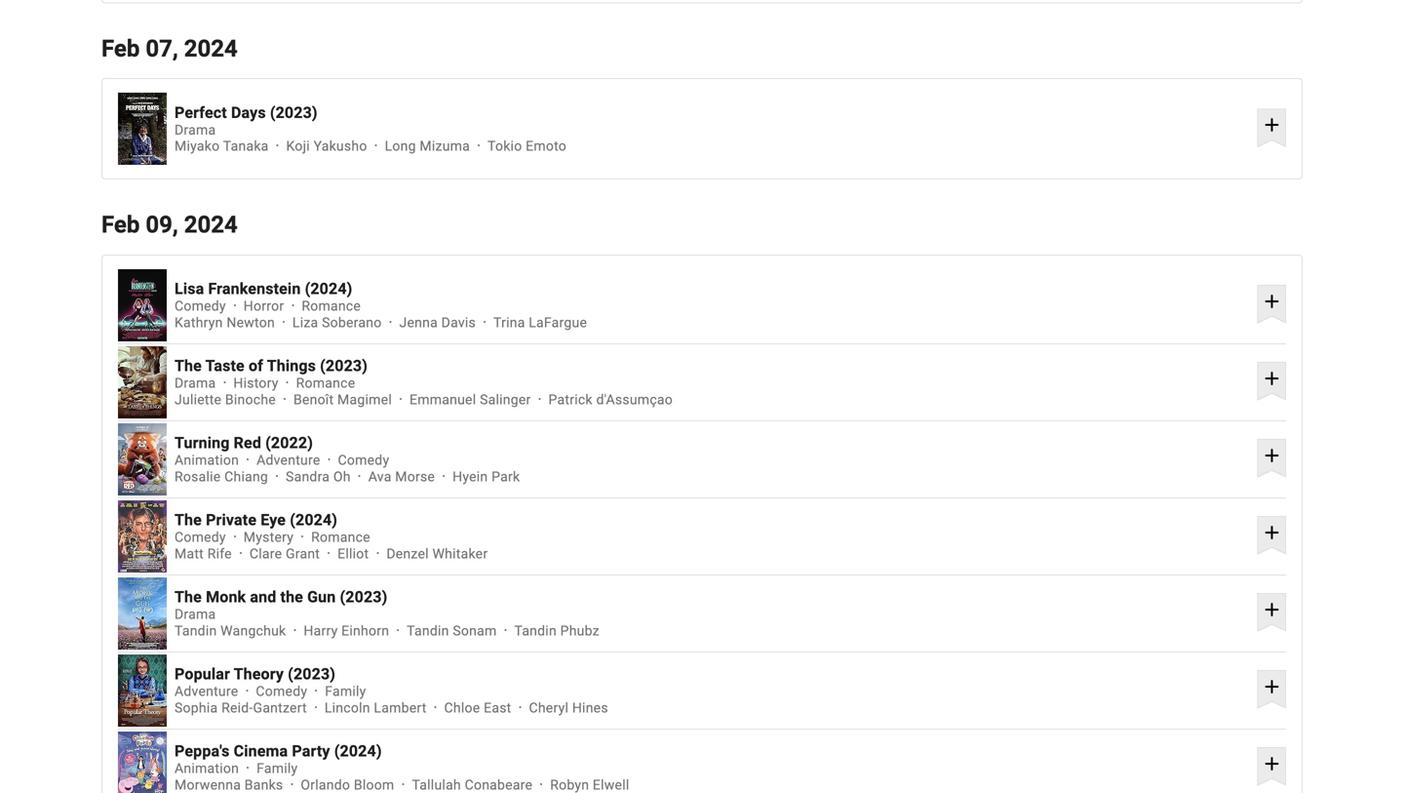Task type: describe. For each thing, give the bounding box(es) containing it.
peppa's cinema party (2024) button
[[175, 742, 1250, 761]]

0 vertical spatial (2024)
[[305, 280, 353, 298]]

lisa frankenstein (2024) button
[[175, 280, 1250, 298]]

sophia
[[175, 700, 218, 716]]

chloe east
[[444, 700, 512, 716]]

add image for the private eye (2024)
[[1261, 521, 1284, 544]]

tandin for tandin wangchuk
[[175, 623, 217, 639]]

tandin phubz
[[515, 623, 600, 639]]

soberano
[[322, 314, 382, 330]]

einhorn
[[342, 623, 389, 639]]

phubz
[[561, 623, 600, 639]]

salinger
[[480, 391, 531, 408]]

east
[[484, 700, 512, 716]]

peppa's cinema party (2024)
[[175, 742, 382, 761]]

whitaker
[[433, 546, 488, 562]]

animation for turning
[[175, 452, 239, 468]]

chloe
[[444, 700, 480, 716]]

popular theory (2023)
[[175, 665, 336, 684]]

benoît magimel
[[294, 391, 392, 408]]

group for turning red (2022)
[[118, 423, 167, 496]]

history
[[234, 375, 279, 391]]

add image for lisa frankenstein (2024)
[[1261, 290, 1284, 313]]

tanaka
[[223, 138, 269, 154]]

07,
[[146, 35, 178, 62]]

rosalie chiang
[[175, 469, 268, 485]]

reid-
[[222, 700, 253, 716]]

koji yakusho in perfect days (2023) image
[[118, 93, 167, 165]]

koji
[[286, 138, 310, 154]]

long
[[385, 138, 416, 154]]

morse
[[395, 469, 435, 485]]

feb 07, 2024
[[101, 35, 238, 62]]

the inside the monk and the gun (2023) drama
[[175, 588, 202, 606]]

add image for the taste of things (2023)
[[1261, 367, 1284, 390]]

(2023) up benoît magimel
[[320, 357, 368, 375]]

of
[[249, 357, 263, 375]]

emmanuel
[[410, 391, 476, 408]]

monk
[[206, 588, 246, 606]]

group for the private eye (2024)
[[118, 500, 167, 573]]

jenna davis
[[399, 314, 476, 330]]

mystery
[[244, 529, 294, 545]]

the monk and the gun (2023) button
[[175, 588, 1250, 606]]

09,
[[146, 211, 178, 239]]

the taste of things (2023)
[[175, 357, 368, 375]]

emmanuel salinger
[[410, 391, 531, 408]]

turning
[[175, 434, 230, 452]]

tokio emoto
[[488, 138, 567, 154]]

and
[[250, 588, 276, 606]]

chiang
[[224, 469, 268, 485]]

popular theory (2023) button
[[175, 665, 1250, 684]]

theory
[[234, 665, 284, 684]]

2024 for feb 07, 2024
[[184, 35, 238, 62]]

red
[[234, 434, 261, 452]]

robyn
[[550, 777, 589, 793]]

jenna
[[399, 314, 438, 330]]

0 horizontal spatial adventure
[[175, 683, 238, 699]]

turning red (2022) button
[[175, 434, 1250, 452]]

feb for feb 09, 2024
[[101, 211, 140, 239]]

newton
[[227, 314, 275, 330]]

(2023) down harry
[[288, 665, 336, 684]]

juliette binoche and benoît magimel in the taste of things (2023) image
[[118, 346, 167, 418]]

morwenna banks
[[175, 777, 283, 793]]

morwenna
[[175, 777, 241, 793]]

the for the taste of things (2023)
[[175, 357, 202, 375]]

binoche
[[225, 391, 276, 408]]

grant
[[286, 546, 320, 562]]

cheryl hines
[[529, 700, 609, 716]]

1 horizontal spatial adventure
[[257, 452, 320, 468]]

the private eye (2024) button
[[175, 511, 1250, 529]]

oh
[[334, 469, 351, 485]]

sonam
[[453, 623, 497, 639]]

bloom
[[354, 777, 395, 793]]

perfect days (2023) drama
[[175, 103, 318, 138]]

cinema
[[234, 742, 288, 761]]

(2022)
[[265, 434, 313, 452]]

cheryl hines, aidan guthrie, christian hall, errol sadler, ali scher, camilo diaz caro, chloe east, georgia simmons, kat conner sterling, lincoln lambert, sophia reid-gantzert, selena turner, and varak baronian in popular theory (2023) image
[[118, 655, 167, 727]]

(2023) inside perfect days (2023) drama
[[270, 103, 318, 122]]

davis
[[442, 314, 476, 330]]

patrick d'assumçao
[[549, 391, 673, 408]]

tandin for tandin phubz
[[515, 623, 557, 639]]

ava
[[368, 469, 392, 485]]

perfect days (2023) button
[[175, 103, 1250, 122]]

feb 09, 2024
[[101, 211, 238, 239]]

romance for the private eye (2024)
[[311, 529, 371, 545]]

the for the private eye (2024)
[[175, 511, 202, 529]]

emoto
[[526, 138, 567, 154]]

sandra
[[286, 469, 330, 485]]

sandra oh
[[286, 469, 351, 485]]

lambert
[[374, 700, 427, 716]]

gun
[[307, 588, 336, 606]]



Task type: vqa. For each thing, say whether or not it's contained in the screenshot.


Task type: locate. For each thing, give the bounding box(es) containing it.
1 vertical spatial romance
[[296, 375, 355, 391]]

2024 for feb 09, 2024
[[184, 211, 238, 239]]

tallulah conabeare
[[412, 777, 533, 793]]

2024 right 07,
[[184, 35, 238, 62]]

family
[[325, 683, 366, 699], [257, 760, 298, 777]]

clare grant
[[250, 546, 320, 562]]

drama
[[175, 122, 216, 138], [175, 375, 216, 391], [175, 606, 216, 622]]

romance
[[302, 298, 361, 314], [296, 375, 355, 391], [311, 529, 371, 545]]

0 vertical spatial feb
[[101, 35, 140, 62]]

group left lisa
[[118, 269, 167, 341]]

romance for lisa frankenstein (2024)
[[302, 298, 361, 314]]

comedy
[[175, 298, 226, 314], [338, 452, 390, 468], [175, 529, 226, 545], [256, 683, 308, 699]]

conabeare
[[465, 777, 533, 793]]

0 vertical spatial adventure
[[257, 452, 320, 468]]

tandin sonam
[[407, 623, 497, 639]]

2 the from the top
[[175, 511, 202, 529]]

(2024)
[[305, 280, 353, 298], [290, 511, 338, 529], [334, 742, 382, 761]]

0 vertical spatial animation
[[175, 452, 239, 468]]

8 group from the top
[[118, 732, 167, 793]]

adventure up sandra
[[257, 452, 320, 468]]

1 vertical spatial add image
[[1261, 675, 1284, 698]]

(2023) up einhorn
[[340, 588, 388, 606]]

2 2024 from the top
[[184, 211, 238, 239]]

1 horizontal spatial family
[[325, 683, 366, 699]]

juliette
[[175, 391, 222, 408]]

romance up elliot
[[311, 529, 371, 545]]

4 group from the top
[[118, 423, 167, 496]]

(2023) up 'koji'
[[270, 103, 318, 122]]

2 horizontal spatial tandin
[[515, 623, 557, 639]]

0 vertical spatial romance
[[302, 298, 361, 314]]

matt
[[175, 546, 204, 562]]

denzel whitaker
[[387, 546, 488, 562]]

park
[[492, 469, 520, 485]]

juliette binoche
[[175, 391, 276, 408]]

0 vertical spatial the
[[175, 357, 202, 375]]

2 drama from the top
[[175, 375, 216, 391]]

liza
[[293, 314, 318, 330]]

1 vertical spatial adventure
[[175, 683, 238, 699]]

animation up morwenna
[[175, 760, 239, 777]]

1 add image from the top
[[1261, 113, 1284, 137]]

trina
[[494, 314, 525, 330]]

d'assumçao
[[597, 391, 673, 408]]

the left monk
[[175, 588, 202, 606]]

romance up 'benoît' in the left of the page
[[296, 375, 355, 391]]

elliot
[[338, 546, 369, 562]]

group for the monk and the gun (2023)
[[118, 577, 167, 650]]

popular
[[175, 665, 230, 684]]

drama inside the monk and the gun (2023) drama
[[175, 606, 216, 622]]

drama up juliette
[[175, 375, 216, 391]]

(2023) inside the monk and the gun (2023) drama
[[340, 588, 388, 606]]

7 group from the top
[[118, 655, 167, 727]]

romance up liza soberano
[[302, 298, 361, 314]]

1 feb from the top
[[101, 35, 140, 62]]

rosalie
[[175, 469, 221, 485]]

feb left 07,
[[101, 35, 140, 62]]

days
[[231, 103, 266, 122]]

3 tandin from the left
[[515, 623, 557, 639]]

the
[[175, 357, 202, 375], [175, 511, 202, 529], [175, 588, 202, 606]]

add image for peppa's cinema party (2024)
[[1261, 752, 1284, 775]]

turning red (2022)
[[175, 434, 313, 452]]

magimel
[[338, 391, 392, 408]]

0 vertical spatial drama
[[175, 122, 216, 138]]

add image for turning red (2022)
[[1261, 444, 1284, 467]]

1 drama from the top
[[175, 122, 216, 138]]

(2024) up liza soberano
[[305, 280, 353, 298]]

the taste of things (2023) button
[[175, 357, 1250, 375]]

add image
[[1261, 113, 1284, 137], [1261, 290, 1284, 313], [1261, 367, 1284, 390], [1261, 444, 1284, 467], [1261, 521, 1284, 544], [1261, 752, 1284, 775]]

0 vertical spatial add image
[[1261, 598, 1284, 621]]

lafargue
[[529, 314, 587, 330]]

frankenstein
[[208, 280, 301, 298]]

party
[[292, 742, 330, 761]]

liza soberano
[[293, 314, 382, 330]]

0 vertical spatial family
[[325, 683, 366, 699]]

mizuma
[[420, 138, 470, 154]]

(2024) for eye
[[290, 511, 338, 529]]

cole sprouse and kathryn newton in lisa frankenstein (2024) image
[[118, 269, 167, 341]]

tandin wangchuk in the monk and the gun (2023) image
[[118, 577, 167, 650]]

2 vertical spatial the
[[175, 588, 202, 606]]

tandin for tandin sonam
[[407, 623, 449, 639]]

2 add image from the top
[[1261, 290, 1284, 313]]

harry
[[304, 623, 338, 639]]

6 group from the top
[[118, 577, 167, 650]]

animation for peppa's
[[175, 760, 239, 777]]

horror
[[244, 298, 284, 314]]

(2024) up orlando bloom at the bottom left of page
[[334, 742, 382, 761]]

patrick
[[549, 391, 593, 408]]

group left peppa's
[[118, 732, 167, 793]]

1 animation from the top
[[175, 452, 239, 468]]

perfect
[[175, 103, 227, 122]]

elwell
[[593, 777, 630, 793]]

2 group from the top
[[118, 269, 167, 341]]

1 vertical spatial animation
[[175, 760, 239, 777]]

(2024) up grant on the bottom
[[290, 511, 338, 529]]

5 group from the top
[[118, 500, 167, 573]]

group for lisa frankenstein (2024)
[[118, 269, 167, 341]]

2 vertical spatial drama
[[175, 606, 216, 622]]

2 tandin from the left
[[407, 623, 449, 639]]

long mizuma
[[385, 138, 470, 154]]

0 vertical spatial 2024
[[184, 35, 238, 62]]

0 horizontal spatial tandin
[[175, 623, 217, 639]]

group for the taste of things (2023)
[[118, 346, 167, 418]]

maitreyi ramakrishnan, tristan allerick chen, ava morse, hyein park, and rosalie chiang in turning red (2022) image
[[118, 423, 167, 496]]

tandin up popular
[[175, 623, 217, 639]]

family up lincoln at the left bottom of page
[[325, 683, 366, 699]]

2 vertical spatial romance
[[311, 529, 371, 545]]

group left miyako
[[118, 93, 167, 165]]

3 drama from the top
[[175, 606, 216, 622]]

1 horizontal spatial tandin
[[407, 623, 449, 639]]

comedy up 'ava'
[[338, 452, 390, 468]]

ava morse
[[368, 469, 435, 485]]

1 vertical spatial (2024)
[[290, 511, 338, 529]]

1 the from the top
[[175, 357, 202, 375]]

1 group from the top
[[118, 93, 167, 165]]

animation up rosalie
[[175, 452, 239, 468]]

wangchuk
[[221, 623, 286, 639]]

1 vertical spatial drama
[[175, 375, 216, 391]]

lincoln
[[325, 700, 370, 716]]

koji yakusho
[[286, 138, 367, 154]]

miyako tanaka
[[175, 138, 269, 154]]

4 add image from the top
[[1261, 444, 1284, 467]]

the up the "matt"
[[175, 511, 202, 529]]

benoît
[[294, 391, 334, 408]]

1 tandin from the left
[[175, 623, 217, 639]]

2 animation from the top
[[175, 760, 239, 777]]

the private eye (2024)
[[175, 511, 338, 529]]

the up juliette
[[175, 357, 202, 375]]

group left the "matt"
[[118, 500, 167, 573]]

0 horizontal spatial family
[[257, 760, 298, 777]]

yakusho
[[314, 138, 367, 154]]

matt rife
[[175, 546, 232, 562]]

1 add image from the top
[[1261, 598, 1284, 621]]

3 add image from the top
[[1261, 367, 1284, 390]]

peppa's
[[175, 742, 230, 761]]

6 add image from the top
[[1261, 752, 1284, 775]]

eye
[[261, 511, 286, 529]]

tandin left sonam
[[407, 623, 449, 639]]

adventure up sophia
[[175, 683, 238, 699]]

1 vertical spatial 2024
[[184, 211, 238, 239]]

orlando bloom
[[301, 777, 395, 793]]

group
[[118, 93, 167, 165], [118, 269, 167, 341], [118, 346, 167, 418], [118, 423, 167, 496], [118, 500, 167, 573], [118, 577, 167, 650], [118, 655, 167, 727], [118, 732, 167, 793]]

lisa
[[175, 280, 204, 298]]

comedy up kathryn
[[175, 298, 226, 314]]

orlando
[[301, 777, 350, 793]]

feb left '09,'
[[101, 211, 140, 239]]

group down eric roberts, petri hawkins byrd, ryan remington, denzel whitaker, tim dougherty, patrick roe, jared brady, jack cook, mark doc berry, clare grant, stream gardner, chip tha ripper, erik griffin, mark w. berry, alex kagianaris, josiah jack kalian, eugenia kuzmina, elijah boothe, patrick walker, cory kirk, elliot, denisha hardeman, matt rife, jock mckissic, rapha bola, jay reeves, lexy panterra, jt palmer, and hope ayiyi in the private eye (2024) image
[[118, 577, 167, 650]]

tandin
[[175, 623, 217, 639], [407, 623, 449, 639], [515, 623, 557, 639]]

family up "banks"
[[257, 760, 298, 777]]

miyako
[[175, 138, 220, 154]]

rife
[[207, 546, 232, 562]]

tallulah
[[412, 777, 461, 793]]

comedy up matt rife
[[175, 529, 226, 545]]

add image for popular theory (2023)
[[1261, 675, 1284, 698]]

2 vertical spatial (2024)
[[334, 742, 382, 761]]

lisa frankenstein (2024)
[[175, 280, 353, 298]]

group left rosalie
[[118, 423, 167, 496]]

hines
[[572, 700, 609, 716]]

romance for the taste of things (2023)
[[296, 375, 355, 391]]

animation
[[175, 452, 239, 468], [175, 760, 239, 777]]

taste
[[205, 357, 245, 375]]

peppa's cinema party (2024) image
[[118, 732, 167, 793]]

3 group from the top
[[118, 346, 167, 418]]

group for peppa's cinema party (2024)
[[118, 732, 167, 793]]

the monk and the gun (2023) drama
[[175, 588, 388, 622]]

2 feb from the top
[[101, 211, 140, 239]]

things
[[267, 357, 316, 375]]

feb for feb 07, 2024
[[101, 35, 140, 62]]

eric roberts, petri hawkins byrd, ryan remington, denzel whitaker, tim dougherty, patrick roe, jared brady, jack cook, mark doc berry, clare grant, stream gardner, chip tha ripper, erik griffin, mark w. berry, alex kagianaris, josiah jack kalian, eugenia kuzmina, elijah boothe, patrick walker, cory kirk, elliot, denisha hardeman, matt rife, jock mckissic, rapha bola, jay reeves, lexy panterra, jt palmer, and hope ayiyi in the private eye (2024) image
[[118, 500, 167, 573]]

drama up tandin wangchuk
[[175, 606, 216, 622]]

comedy up gantzert
[[256, 683, 308, 699]]

group left juliette
[[118, 346, 167, 418]]

lincoln lambert
[[325, 700, 427, 716]]

drama inside perfect days (2023) drama
[[175, 122, 216, 138]]

2024 right '09,'
[[184, 211, 238, 239]]

1 vertical spatial family
[[257, 760, 298, 777]]

tandin wangchuk
[[175, 623, 286, 639]]

add image for the monk and the gun (2023)
[[1261, 598, 1284, 621]]

drama up miyako
[[175, 122, 216, 138]]

5 add image from the top
[[1261, 521, 1284, 544]]

(2024) for party
[[334, 742, 382, 761]]

1 vertical spatial feb
[[101, 211, 140, 239]]

tandin left phubz at left
[[515, 623, 557, 639]]

3 the from the top
[[175, 588, 202, 606]]

add image
[[1261, 598, 1284, 621], [1261, 675, 1284, 698]]

1 2024 from the top
[[184, 35, 238, 62]]

1 vertical spatial the
[[175, 511, 202, 529]]

group for perfect days (2023)
[[118, 93, 167, 165]]

banks
[[245, 777, 283, 793]]

2 add image from the top
[[1261, 675, 1284, 698]]

group left sophia
[[118, 655, 167, 727]]

group for popular theory (2023)
[[118, 655, 167, 727]]

kathryn newton
[[175, 314, 275, 330]]

clare
[[250, 546, 282, 562]]

trina lafargue
[[494, 314, 587, 330]]

hyein
[[453, 469, 488, 485]]



